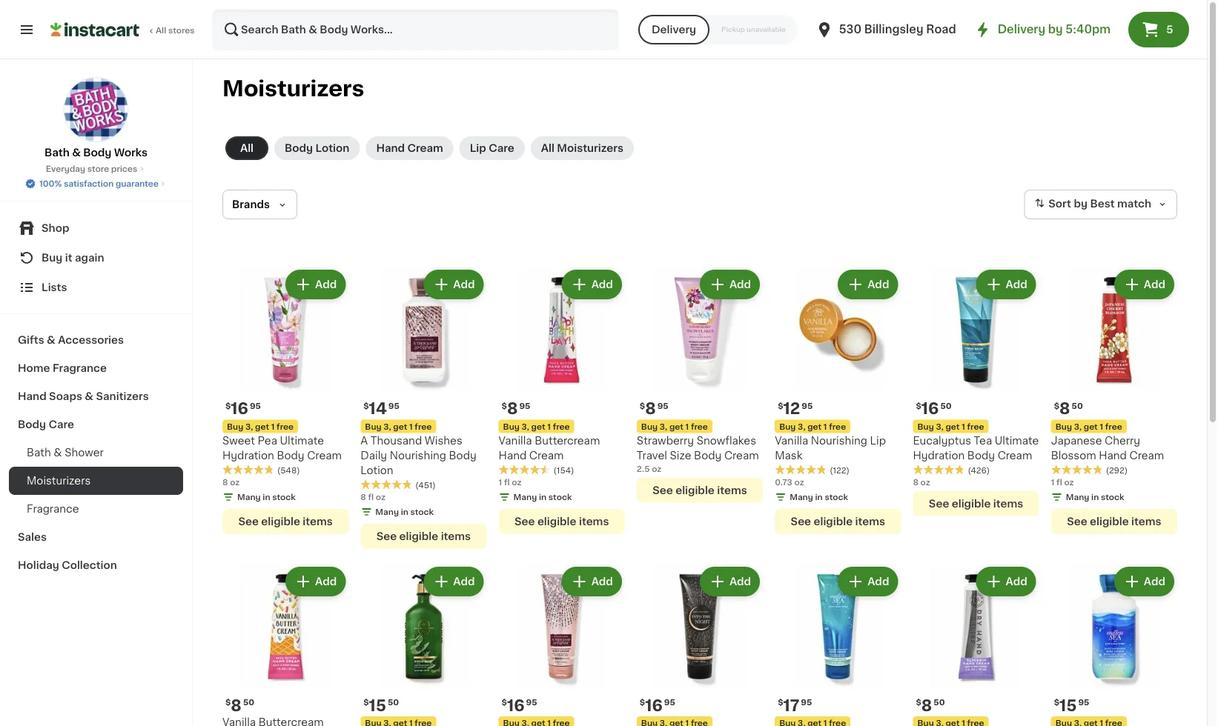 Task type: describe. For each thing, give the bounding box(es) containing it.
hand inside "japanese cherry blossom hand cream"
[[1099, 450, 1127, 461]]

see eligible items for japanese cherry blossom hand cream
[[1067, 517, 1162, 527]]

free for a thousand wishes daily nourishing body lotion
[[415, 423, 432, 431]]

holiday
[[18, 561, 59, 571]]

delivery by 5:40pm link
[[974, 21, 1111, 39]]

bath & shower link
[[9, 439, 183, 467]]

get for vanilla buttercream hand cream
[[531, 423, 546, 431]]

care for body care
[[49, 420, 74, 430]]

hydration for $ 16 50
[[913, 450, 965, 461]]

buy for strawberry snowflakes travel size body cream
[[641, 423, 658, 431]]

stock for $ 14 95
[[411, 508, 434, 516]]

again
[[75, 253, 104, 263]]

pea
[[258, 436, 277, 446]]

daily
[[361, 450, 387, 461]]

eligible for a thousand wishes daily nourishing body lotion
[[399, 532, 438, 542]]

buy 3, get 1 free for sweet pea ultimate hydration body cream
[[227, 423, 294, 431]]

1 horizontal spatial $ 8 50
[[916, 698, 945, 714]]

stock for $ 8 50
[[1101, 493, 1125, 502]]

mask
[[775, 450, 803, 461]]

body care link
[[9, 411, 183, 439]]

nourishing inside a thousand wishes daily nourishing body lotion
[[390, 450, 446, 461]]

vanilla buttercream hand cream
[[499, 436, 600, 461]]

body inside strawberry snowflakes travel size body cream 2.5 oz
[[694, 450, 722, 461]]

hand cream
[[376, 143, 443, 154]]

& right soaps
[[85, 392, 93, 402]]

$ 15 95
[[1054, 698, 1090, 714]]

everyday store prices
[[46, 165, 137, 173]]

see for vanilla buttercream hand cream
[[515, 517, 535, 527]]

lotion inside a thousand wishes daily nourishing body lotion
[[361, 465, 394, 476]]

get for a thousand wishes daily nourishing body lotion
[[393, 423, 407, 431]]

free for sweet pea ultimate hydration body cream
[[277, 423, 294, 431]]

buy 3, get 1 free for vanilla nourishing lip mask
[[780, 423, 846, 431]]

items for strawberry snowflakes travel size body cream
[[717, 485, 747, 496]]

buy 3, get 1 free for japanese cherry blossom hand cream
[[1056, 423, 1123, 431]]

body right all link
[[285, 143, 313, 154]]

$ inside $ 16 50
[[916, 402, 922, 410]]

sort
[[1049, 199, 1072, 209]]

many in stock for $ 16 95
[[237, 493, 296, 502]]

nourishing inside "vanilla nourishing lip mask"
[[811, 436, 868, 446]]

eucalyptus
[[913, 436, 972, 446]]

& for body
[[72, 148, 81, 158]]

lists
[[42, 283, 67, 293]]

1 for strawberry snowflakes travel size body cream
[[686, 423, 689, 431]]

fragrance link
[[9, 495, 183, 524]]

bath & body works logo image
[[63, 77, 129, 142]]

530
[[839, 24, 862, 35]]

$ inside $ 14 95
[[364, 402, 369, 410]]

bath for bath & body works
[[44, 148, 70, 158]]

1 for a thousand wishes daily nourishing body lotion
[[409, 423, 413, 431]]

get for strawberry snowflakes travel size body cream
[[670, 423, 684, 431]]

body inside sweet pea ultimate hydration body cream
[[277, 450, 305, 461]]

stores
[[168, 26, 195, 34]]

items for japanese cherry blossom hand cream
[[1132, 517, 1162, 527]]

in for $ 12 95
[[815, 493, 823, 502]]

$ 17 95
[[778, 698, 812, 714]]

12
[[784, 401, 801, 417]]

eligible for strawberry snowflakes travel size body cream
[[676, 485, 715, 496]]

snowflakes
[[697, 436, 757, 446]]

moisturizers inside moisturizers link
[[27, 476, 91, 487]]

$ inside $ 17 95
[[778, 699, 784, 707]]

all for all moisturizers
[[541, 143, 555, 154]]

travel
[[637, 450, 667, 461]]

14
[[369, 401, 387, 417]]

sweet
[[222, 436, 255, 446]]

50 inside $ 16 50
[[941, 402, 952, 410]]

(451)
[[416, 482, 436, 490]]

lists link
[[9, 273, 183, 303]]

size
[[670, 450, 692, 461]]

see eligible items for sweet pea ultimate hydration body cream
[[238, 517, 333, 527]]

oz down eucalyptus
[[921, 479, 931, 487]]

road
[[926, 24, 956, 35]]

vanilla for 12
[[775, 436, 809, 446]]

product group containing 14
[[361, 267, 487, 549]]

(292)
[[1106, 467, 1128, 475]]

$ 16 50
[[916, 401, 952, 417]]

17
[[784, 698, 800, 714]]

get for japanese cherry blossom hand cream
[[1084, 423, 1098, 431]]

3, for vanilla buttercream hand cream
[[522, 423, 529, 431]]

a
[[361, 436, 368, 446]]

strawberry snowflakes travel size body cream 2.5 oz
[[637, 436, 759, 473]]

cream inside "japanese cherry blossom hand cream"
[[1130, 450, 1165, 461]]

oz down sweet
[[230, 479, 240, 487]]

see eligible items button for vanilla buttercream hand cream
[[499, 509, 625, 535]]

it
[[65, 253, 72, 263]]

0.73
[[775, 479, 793, 487]]

oz down vanilla buttercream hand cream
[[512, 479, 522, 487]]

product group containing 17
[[775, 564, 901, 727]]

japanese
[[1051, 436, 1102, 446]]

lip inside "vanilla nourishing lip mask"
[[870, 436, 886, 446]]

get for vanilla nourishing lip mask
[[808, 423, 822, 431]]

100% satisfaction guarantee button
[[25, 175, 168, 190]]

8 oz for $ 16 50
[[913, 479, 931, 487]]

sales
[[18, 532, 47, 543]]

many in stock for $ 8 50
[[1066, 493, 1125, 502]]

brands
[[232, 200, 270, 210]]

2 horizontal spatial $ 16 95
[[640, 698, 675, 714]]

3, for sweet pea ultimate hydration body cream
[[245, 423, 253, 431]]

vanilla nourishing lip mask
[[775, 436, 886, 461]]

body lotion
[[285, 143, 350, 154]]

home fragrance link
[[9, 355, 183, 383]]

see for japanese cherry blossom hand cream
[[1067, 517, 1088, 527]]

sort by
[[1049, 199, 1088, 209]]

many in stock for $ 14 95
[[375, 508, 434, 516]]

eligible for vanilla nourishing lip mask
[[814, 517, 853, 527]]

delivery by 5:40pm
[[998, 24, 1111, 35]]

5 button
[[1129, 12, 1190, 47]]

shower
[[65, 448, 104, 458]]

hand soaps & sanitizers link
[[9, 383, 183, 411]]

see eligible items for vanilla buttercream hand cream
[[515, 517, 609, 527]]

care for lip care
[[489, 143, 515, 154]]

1 for japanese cherry blossom hand cream
[[1100, 423, 1104, 431]]

all moisturizers
[[541, 143, 624, 154]]

everyday
[[46, 165, 85, 173]]

all stores link
[[50, 9, 196, 50]]

oz right 0.73
[[795, 479, 804, 487]]

delivery for delivery by 5:40pm
[[998, 24, 1046, 35]]

free for vanilla buttercream hand cream
[[553, 423, 570, 431]]

bath & body works
[[44, 148, 148, 158]]

0 vertical spatial fragrance
[[53, 363, 107, 374]]

body inside "link"
[[18, 420, 46, 430]]

0 horizontal spatial $ 16 95
[[225, 401, 261, 417]]

3, for vanilla nourishing lip mask
[[798, 423, 806, 431]]

free for eucalyptus tea ultimate hydration body cream
[[967, 423, 985, 431]]

in for $ 16 95
[[263, 493, 270, 502]]

$ 15 50
[[364, 698, 399, 714]]

15 for $ 15 50
[[369, 698, 386, 714]]

by for sort
[[1074, 199, 1088, 209]]

(426)
[[968, 467, 990, 475]]

all stores
[[156, 26, 195, 34]]

japanese cherry blossom hand cream
[[1051, 436, 1165, 461]]

530 billingsley road button
[[816, 9, 956, 50]]

by for delivery
[[1048, 24, 1063, 35]]

many for $ 8 50
[[1066, 493, 1090, 502]]

see eligible items button for eucalyptus tea ultimate hydration body cream
[[913, 492, 1040, 517]]

in for $ 8 95
[[539, 493, 547, 502]]

gifts & accessories
[[18, 335, 124, 346]]

buy it again link
[[9, 243, 183, 273]]

100%
[[39, 180, 62, 188]]

lip care link
[[460, 136, 525, 160]]

bath for bath & shower
[[27, 448, 51, 458]]

works
[[114, 148, 148, 158]]

wishes
[[425, 436, 463, 446]]

blossom
[[1051, 450, 1097, 461]]

stock for $ 8 95
[[549, 493, 572, 502]]

bath & shower
[[27, 448, 104, 458]]

sanitizers
[[96, 392, 149, 402]]

in for $ 8 50
[[1092, 493, 1099, 502]]

$ inside $ 15 95
[[1054, 699, 1060, 707]]

best match
[[1090, 199, 1152, 209]]

best
[[1090, 199, 1115, 209]]

$ inside $ 15 50
[[364, 699, 369, 707]]

in for $ 14 95
[[401, 508, 409, 516]]

(548)
[[277, 467, 300, 475]]



Task type: vqa. For each thing, say whether or not it's contained in the screenshot.
Holiday Frames to the top
no



Task type: locate. For each thing, give the bounding box(es) containing it.
accessories
[[58, 335, 124, 346]]

1 vertical spatial bath
[[27, 448, 51, 458]]

all up brands
[[240, 143, 254, 154]]

in down vanilla buttercream hand cream
[[539, 493, 547, 502]]

1 horizontal spatial 1 fl oz
[[1051, 479, 1074, 487]]

4 3, from the left
[[384, 423, 391, 431]]

body lotion link
[[274, 136, 360, 160]]

2 ultimate from the left
[[995, 436, 1039, 446]]

body down snowflakes at right bottom
[[694, 450, 722, 461]]

5 get from the left
[[670, 423, 684, 431]]

2 3, from the left
[[522, 423, 529, 431]]

0 vertical spatial lotion
[[316, 143, 350, 154]]

$ inside $ 12 95
[[778, 402, 784, 410]]

& for shower
[[54, 448, 62, 458]]

home
[[18, 363, 50, 374]]

oz right 2.5
[[652, 465, 662, 473]]

2 horizontal spatial moisturizers
[[557, 143, 624, 154]]

2 horizontal spatial $ 8 50
[[1054, 401, 1083, 417]]

many in stock down (154)
[[514, 493, 572, 502]]

& left shower
[[54, 448, 62, 458]]

in down sweet pea ultimate hydration body cream
[[263, 493, 270, 502]]

eligible down (548) on the bottom left of the page
[[261, 517, 300, 527]]

0 horizontal spatial all
[[156, 26, 166, 34]]

see eligible items button for japanese cherry blossom hand cream
[[1051, 509, 1178, 535]]

get up japanese
[[1084, 423, 1098, 431]]

$ 8 95 for vanilla buttercream hand cream
[[502, 401, 531, 417]]

bath
[[44, 148, 70, 158], [27, 448, 51, 458]]

instacart logo image
[[50, 21, 139, 39]]

see eligible items button down "(451)"
[[361, 524, 487, 549]]

free up buttercream
[[553, 423, 570, 431]]

eligible for eucalyptus tea ultimate hydration body cream
[[952, 499, 991, 509]]

many in stock for $ 12 95
[[790, 493, 848, 502]]

free for vanilla nourishing lip mask
[[829, 423, 846, 431]]

see eligible items button down (292) on the bottom of page
[[1051, 509, 1178, 535]]

(154)
[[554, 467, 574, 475]]

2 horizontal spatial fl
[[1057, 479, 1063, 487]]

95 inside $ 17 95
[[801, 699, 812, 707]]

ultimate
[[280, 436, 324, 446], [995, 436, 1039, 446]]

all link
[[225, 136, 268, 160]]

5
[[1167, 24, 1174, 35]]

8 fl oz
[[361, 493, 386, 502]]

1 get from the left
[[255, 423, 269, 431]]

3, for strawberry snowflakes travel size body cream
[[660, 423, 668, 431]]

7 3, from the left
[[1074, 423, 1082, 431]]

1 horizontal spatial delivery
[[998, 24, 1046, 35]]

buy for vanilla buttercream hand cream
[[503, 423, 520, 431]]

1 vertical spatial lotion
[[361, 465, 394, 476]]

see eligible items button for a thousand wishes daily nourishing body lotion
[[361, 524, 487, 549]]

1 horizontal spatial ultimate
[[995, 436, 1039, 446]]

1 horizontal spatial lip
[[870, 436, 886, 446]]

8 oz for $ 16 95
[[222, 479, 240, 487]]

3, up vanilla buttercream hand cream
[[522, 423, 529, 431]]

7 buy 3, get 1 free from the left
[[1056, 423, 1123, 431]]

buttercream
[[535, 436, 600, 446]]

buy left the it
[[42, 253, 63, 263]]

buy for a thousand wishes daily nourishing body lotion
[[365, 423, 382, 431]]

95 inside $ 15 95
[[1079, 699, 1090, 707]]

care inside "link"
[[49, 420, 74, 430]]

free
[[277, 423, 294, 431], [553, 423, 570, 431], [829, 423, 846, 431], [415, 423, 432, 431], [691, 423, 708, 431], [967, 423, 985, 431], [1106, 423, 1123, 431]]

oz inside strawberry snowflakes travel size body cream 2.5 oz
[[652, 465, 662, 473]]

2 vertical spatial moisturizers
[[27, 476, 91, 487]]

1 for eucalyptus tea ultimate hydration body cream
[[962, 423, 965, 431]]

& for accessories
[[47, 335, 55, 346]]

hand inside vanilla buttercream hand cream
[[499, 450, 527, 461]]

many down 8 fl oz
[[375, 508, 399, 516]]

buy 3, get 1 free for eucalyptus tea ultimate hydration body cream
[[918, 423, 985, 431]]

body down wishes
[[449, 450, 477, 461]]

buy 3, get 1 free for a thousand wishes daily nourishing body lotion
[[365, 423, 432, 431]]

1 horizontal spatial vanilla
[[775, 436, 809, 446]]

0 horizontal spatial ultimate
[[280, 436, 324, 446]]

1 for sweet pea ultimate hydration body cream
[[271, 423, 275, 431]]

1 ultimate from the left
[[280, 436, 324, 446]]

1 for vanilla nourishing lip mask
[[824, 423, 827, 431]]

2.5
[[637, 465, 650, 473]]

stock down "(451)"
[[411, 508, 434, 516]]

1 up 'strawberry'
[[686, 423, 689, 431]]

0 horizontal spatial $ 8 50
[[225, 698, 254, 714]]

1 horizontal spatial by
[[1074, 199, 1088, 209]]

6 free from the left
[[967, 423, 985, 431]]

fl down vanilla buttercream hand cream
[[504, 479, 510, 487]]

stock for $ 12 95
[[825, 493, 848, 502]]

4 free from the left
[[415, 423, 432, 431]]

1 up "japanese cherry blossom hand cream"
[[1100, 423, 1104, 431]]

eligible for vanilla buttercream hand cream
[[538, 517, 577, 527]]

vanilla inside vanilla buttercream hand cream
[[499, 436, 532, 446]]

1 up pea
[[271, 423, 275, 431]]

8 oz down sweet
[[222, 479, 240, 487]]

see for strawberry snowflakes travel size body cream
[[653, 485, 673, 496]]

5 3, from the left
[[660, 423, 668, 431]]

free up wishes
[[415, 423, 432, 431]]

buy for japanese cherry blossom hand cream
[[1056, 423, 1072, 431]]

shop
[[42, 223, 69, 234]]

buy 3, get 1 free up japanese
[[1056, 423, 1123, 431]]

many down sweet
[[237, 493, 261, 502]]

★★★★★
[[222, 465, 274, 475], [222, 465, 274, 475], [499, 465, 551, 475], [499, 465, 551, 475], [775, 465, 827, 475], [775, 465, 827, 475], [913, 465, 965, 475], [913, 465, 965, 475], [1051, 465, 1103, 475], [1051, 465, 1103, 475], [361, 479, 413, 490], [361, 479, 413, 490]]

brands button
[[222, 190, 297, 220]]

1 horizontal spatial fl
[[504, 479, 510, 487]]

see for eucalyptus tea ultimate hydration body cream
[[929, 499, 950, 509]]

1 up thousand
[[409, 423, 413, 431]]

get up vanilla buttercream hand cream
[[531, 423, 546, 431]]

oz
[[652, 465, 662, 473], [230, 479, 240, 487], [512, 479, 522, 487], [795, 479, 804, 487], [921, 479, 931, 487], [1065, 479, 1074, 487], [376, 493, 386, 502]]

2 free from the left
[[553, 423, 570, 431]]

eligible for sweet pea ultimate hydration body cream
[[261, 517, 300, 527]]

hand soaps & sanitizers
[[18, 392, 149, 402]]

buy for eucalyptus tea ultimate hydration body cream
[[918, 423, 934, 431]]

95 inside $ 12 95
[[802, 402, 813, 410]]

get
[[255, 423, 269, 431], [531, 423, 546, 431], [808, 423, 822, 431], [393, 423, 407, 431], [670, 423, 684, 431], [946, 423, 960, 431], [1084, 423, 1098, 431]]

0 horizontal spatial 1 fl oz
[[499, 479, 522, 487]]

fl down blossom
[[1057, 479, 1063, 487]]

service type group
[[639, 15, 798, 44]]

6 buy 3, get 1 free from the left
[[918, 423, 985, 431]]

collection
[[62, 561, 117, 571]]

many for $ 14 95
[[375, 508, 399, 516]]

0 horizontal spatial by
[[1048, 24, 1063, 35]]

in down blossom
[[1092, 493, 1099, 502]]

1 vertical spatial moisturizers
[[557, 143, 624, 154]]

shop link
[[9, 214, 183, 243]]

1 down vanilla buttercream hand cream
[[499, 479, 502, 487]]

stock down (122)
[[825, 493, 848, 502]]

buy 3, get 1 free for vanilla buttercream hand cream
[[503, 423, 570, 431]]

vanilla inside "vanilla nourishing lip mask"
[[775, 436, 809, 446]]

$
[[225, 402, 231, 410], [502, 402, 507, 410], [778, 402, 784, 410], [364, 402, 369, 410], [640, 402, 645, 410], [916, 402, 922, 410], [1054, 402, 1060, 410], [225, 699, 231, 707], [502, 699, 507, 707], [778, 699, 784, 707], [364, 699, 369, 707], [640, 699, 645, 707], [916, 699, 922, 707], [1054, 699, 1060, 707]]

satisfaction
[[64, 180, 114, 188]]

buy 3, get 1 free for strawberry snowflakes travel size body cream
[[641, 423, 708, 431]]

$ 8 95 up 'strawberry'
[[640, 401, 669, 417]]

16
[[231, 401, 248, 417], [922, 401, 939, 417], [507, 698, 525, 714], [645, 698, 663, 714]]

vanilla up mask
[[775, 436, 809, 446]]

buy 3, get 1 free up pea
[[227, 423, 294, 431]]

many for $ 8 95
[[514, 493, 537, 502]]

1 horizontal spatial all
[[240, 143, 254, 154]]

add
[[315, 280, 337, 290], [453, 280, 475, 290], [592, 280, 613, 290], [730, 280, 751, 290], [868, 280, 890, 290], [1006, 280, 1028, 290], [1144, 280, 1166, 290], [315, 577, 337, 587], [453, 577, 475, 587], [592, 577, 613, 587], [730, 577, 751, 587], [868, 577, 890, 587], [1006, 577, 1028, 587], [1144, 577, 1166, 587]]

free for strawberry snowflakes travel size body cream
[[691, 423, 708, 431]]

5 free from the left
[[691, 423, 708, 431]]

stock for $ 16 95
[[272, 493, 296, 502]]

& up everyday
[[72, 148, 81, 158]]

fragrance
[[53, 363, 107, 374], [27, 504, 79, 515]]

7 free from the left
[[1106, 423, 1123, 431]]

0 horizontal spatial vanilla
[[499, 436, 532, 446]]

hand
[[376, 143, 405, 154], [18, 392, 46, 402], [499, 450, 527, 461], [1099, 450, 1127, 461]]

Best match Sort by field
[[1024, 190, 1178, 220]]

see eligible items button for vanilla nourishing lip mask
[[775, 509, 901, 535]]

body inside a thousand wishes daily nourishing body lotion
[[449, 450, 477, 461]]

lip care
[[470, 143, 515, 154]]

hydration inside sweet pea ultimate hydration body cream
[[222, 450, 274, 461]]

a thousand wishes daily nourishing body lotion
[[361, 436, 477, 476]]

items for eucalyptus tea ultimate hydration body cream
[[994, 499, 1024, 509]]

&
[[72, 148, 81, 158], [47, 335, 55, 346], [85, 392, 93, 402], [54, 448, 62, 458]]

0 horizontal spatial lotion
[[316, 143, 350, 154]]

body care
[[18, 420, 74, 430]]

0 horizontal spatial fl
[[368, 493, 374, 502]]

oz down daily
[[376, 493, 386, 502]]

2 hydration from the left
[[913, 450, 965, 461]]

many in stock down 0.73 oz
[[790, 493, 848, 502]]

1 fl oz down vanilla buttercream hand cream
[[499, 479, 522, 487]]

5:40pm
[[1066, 24, 1111, 35]]

1 horizontal spatial $ 16 95
[[502, 698, 537, 714]]

0 vertical spatial nourishing
[[811, 436, 868, 446]]

many in stock down "(451)"
[[375, 508, 434, 516]]

2 15 from the left
[[1060, 698, 1077, 714]]

& right gifts
[[47, 335, 55, 346]]

get for eucalyptus tea ultimate hydration body cream
[[946, 423, 960, 431]]

15 for $ 15 95
[[1060, 698, 1077, 714]]

see eligible items for strawberry snowflakes travel size body cream
[[653, 485, 747, 496]]

body inside eucalyptus tea ultimate hydration body cream
[[968, 450, 995, 461]]

0 horizontal spatial delivery
[[652, 24, 696, 35]]

buy up 'strawberry'
[[641, 423, 658, 431]]

1 buy 3, get 1 free from the left
[[227, 423, 294, 431]]

see for a thousand wishes daily nourishing body lotion
[[377, 532, 397, 542]]

vanilla left buttercream
[[499, 436, 532, 446]]

add button
[[287, 271, 344, 298], [425, 271, 482, 298], [563, 271, 621, 298], [702, 271, 759, 298], [840, 271, 897, 298], [978, 271, 1035, 298], [1116, 271, 1173, 298], [287, 569, 344, 595], [425, 569, 482, 595], [563, 569, 621, 595], [702, 569, 759, 595], [840, 569, 897, 595], [978, 569, 1035, 595], [1116, 569, 1173, 595]]

items for vanilla nourishing lip mask
[[855, 517, 886, 527]]

see eligible items for a thousand wishes daily nourishing body lotion
[[377, 532, 471, 542]]

nourishing
[[811, 436, 868, 446], [390, 450, 446, 461]]

all for all
[[240, 143, 254, 154]]

get up 'strawberry'
[[670, 423, 684, 431]]

get up thousand
[[393, 423, 407, 431]]

many in stock
[[237, 493, 296, 502], [514, 493, 572, 502], [790, 493, 848, 502], [1066, 493, 1125, 502], [375, 508, 434, 516]]

(122)
[[830, 467, 850, 475]]

4 get from the left
[[393, 423, 407, 431]]

1 horizontal spatial 8 oz
[[913, 479, 931, 487]]

thousand
[[371, 436, 422, 446]]

delivery inside 'button'
[[652, 24, 696, 35]]

body down tea
[[968, 450, 995, 461]]

2 get from the left
[[531, 423, 546, 431]]

95 inside $ 14 95
[[388, 402, 400, 410]]

0 vertical spatial bath
[[44, 148, 70, 158]]

0 horizontal spatial $ 8 95
[[502, 401, 531, 417]]

fl for $ 8 95
[[504, 479, 510, 487]]

1 up "vanilla nourishing lip mask"
[[824, 423, 827, 431]]

None search field
[[212, 9, 619, 50]]

1 fl oz down blossom
[[1051, 479, 1074, 487]]

2 buy 3, get 1 free from the left
[[503, 423, 570, 431]]

1 vertical spatial care
[[49, 420, 74, 430]]

cream inside vanilla buttercream hand cream
[[529, 450, 564, 461]]

1 horizontal spatial nourishing
[[811, 436, 868, 446]]

3, up 'strawberry'
[[660, 423, 668, 431]]

8 inside product group
[[361, 493, 366, 502]]

hydration down eucalyptus
[[913, 450, 965, 461]]

free up the cherry
[[1106, 423, 1123, 431]]

3 buy 3, get 1 free from the left
[[780, 423, 846, 431]]

see eligible items down (548) on the bottom left of the page
[[238, 517, 333, 527]]

3, up eucalyptus
[[936, 423, 944, 431]]

ultimate inside eucalyptus tea ultimate hydration body cream
[[995, 436, 1039, 446]]

delivery for delivery
[[652, 24, 696, 35]]

fl down daily
[[368, 493, 374, 502]]

2 8 oz from the left
[[913, 479, 931, 487]]

2 horizontal spatial all
[[541, 143, 555, 154]]

gifts & accessories link
[[9, 326, 183, 355]]

cream down snowflakes at right bottom
[[724, 450, 759, 461]]

ultimate up (548) on the bottom left of the page
[[280, 436, 324, 446]]

oz down blossom
[[1065, 479, 1074, 487]]

buy up vanilla buttercream hand cream
[[503, 423, 520, 431]]

0 horizontal spatial lip
[[470, 143, 486, 154]]

home fragrance
[[18, 363, 107, 374]]

buy 3, get 1 free up vanilla buttercream hand cream
[[503, 423, 570, 431]]

see eligible items button for sweet pea ultimate hydration body cream
[[222, 509, 349, 535]]

by right sort
[[1074, 199, 1088, 209]]

2 1 fl oz from the left
[[1051, 479, 1074, 487]]

buy down "12"
[[780, 423, 796, 431]]

see eligible items for eucalyptus tea ultimate hydration body cream
[[929, 499, 1024, 509]]

eucalyptus tea ultimate hydration body cream
[[913, 436, 1039, 461]]

see eligible items down (292) on the bottom of page
[[1067, 517, 1162, 527]]

moisturizers
[[222, 78, 365, 99], [557, 143, 624, 154], [27, 476, 91, 487]]

0 horizontal spatial hydration
[[222, 450, 274, 461]]

3, up japanese
[[1074, 423, 1082, 431]]

hydration inside eucalyptus tea ultimate hydration body cream
[[913, 450, 965, 461]]

see eligible items down "(451)"
[[377, 532, 471, 542]]

8 oz down eucalyptus
[[913, 479, 931, 487]]

$ 14 95
[[364, 401, 400, 417]]

fl inside product group
[[368, 493, 374, 502]]

3,
[[245, 423, 253, 431], [522, 423, 529, 431], [798, 423, 806, 431], [384, 423, 391, 431], [660, 423, 668, 431], [936, 423, 944, 431], [1074, 423, 1082, 431]]

stock
[[272, 493, 296, 502], [549, 493, 572, 502], [825, 493, 848, 502], [1101, 493, 1125, 502], [411, 508, 434, 516]]

many in stock down (292) on the bottom of page
[[1066, 493, 1125, 502]]

1 horizontal spatial moisturizers
[[222, 78, 365, 99]]

$ 8 95 for strawberry snowflakes travel size body cream
[[640, 401, 669, 417]]

see eligible items down (154)
[[515, 517, 609, 527]]

0 vertical spatial care
[[489, 143, 515, 154]]

5 buy 3, get 1 free from the left
[[641, 423, 708, 431]]

1 hydration from the left
[[222, 450, 274, 461]]

530 billingsley road
[[839, 24, 956, 35]]

3, for eucalyptus tea ultimate hydration body cream
[[936, 423, 944, 431]]

everyday store prices link
[[46, 163, 146, 175]]

6 3, from the left
[[936, 423, 944, 431]]

0 horizontal spatial 8 oz
[[222, 479, 240, 487]]

in down a thousand wishes daily nourishing body lotion
[[401, 508, 409, 516]]

see for vanilla nourishing lip mask
[[791, 517, 811, 527]]

body up "store"
[[83, 148, 112, 158]]

free up sweet pea ultimate hydration body cream
[[277, 423, 294, 431]]

1 1 fl oz from the left
[[499, 479, 522, 487]]

$ 12 95
[[778, 401, 813, 417]]

bath up everyday
[[44, 148, 70, 158]]

3, for japanese cherry blossom hand cream
[[1074, 423, 1082, 431]]

all left stores
[[156, 26, 166, 34]]

1 15 from the left
[[369, 698, 386, 714]]

1 free from the left
[[277, 423, 294, 431]]

1 horizontal spatial care
[[489, 143, 515, 154]]

$ 16 95
[[225, 401, 261, 417], [502, 698, 537, 714], [640, 698, 675, 714]]

fl
[[504, 479, 510, 487], [1057, 479, 1063, 487], [368, 493, 374, 502]]

all for all stores
[[156, 26, 166, 34]]

buy for vanilla nourishing lip mask
[[780, 423, 796, 431]]

all inside 'link'
[[156, 26, 166, 34]]

2 $ 8 95 from the left
[[640, 401, 669, 417]]

eligible down (154)
[[538, 517, 577, 527]]

3 get from the left
[[808, 423, 822, 431]]

match
[[1118, 199, 1152, 209]]

buy 3, get 1 free up eucalyptus
[[918, 423, 985, 431]]

stock down (548) on the bottom left of the page
[[272, 493, 296, 502]]

1 fl oz
[[499, 479, 522, 487], [1051, 479, 1074, 487]]

get for sweet pea ultimate hydration body cream
[[255, 423, 269, 431]]

all moisturizers link
[[531, 136, 634, 160]]

cream left daily
[[307, 450, 342, 461]]

0 horizontal spatial nourishing
[[390, 450, 446, 461]]

8 oz
[[222, 479, 240, 487], [913, 479, 931, 487]]

by
[[1048, 24, 1063, 35], [1074, 199, 1088, 209]]

items for a thousand wishes daily nourishing body lotion
[[441, 532, 471, 542]]

Search field
[[214, 10, 618, 49]]

gifts
[[18, 335, 44, 346]]

0 horizontal spatial moisturizers
[[27, 476, 91, 487]]

many for $ 12 95
[[790, 493, 813, 502]]

1 vertical spatial nourishing
[[390, 450, 446, 461]]

buy 3, get 1 free down $ 12 95
[[780, 423, 846, 431]]

see eligible items for vanilla nourishing lip mask
[[791, 517, 886, 527]]

see eligible items button for strawberry snowflakes travel size body cream
[[637, 478, 763, 503]]

cream left 'lip care'
[[408, 143, 443, 154]]

holiday collection
[[18, 561, 117, 571]]

1 vertical spatial lip
[[870, 436, 886, 446]]

0 vertical spatial moisturizers
[[222, 78, 365, 99]]

many down vanilla buttercream hand cream
[[514, 493, 537, 502]]

bath down body care
[[27, 448, 51, 458]]

6 get from the left
[[946, 423, 960, 431]]

stock down (292) on the bottom of page
[[1101, 493, 1125, 502]]

1 fl oz for hand
[[499, 479, 522, 487]]

50 inside $ 15 50
[[388, 699, 399, 707]]

prices
[[111, 165, 137, 173]]

1 up vanilla buttercream hand cream
[[548, 423, 551, 431]]

lip left eucalyptus
[[870, 436, 886, 446]]

100% satisfaction guarantee
[[39, 180, 159, 188]]

ultimate inside sweet pea ultimate hydration body cream
[[280, 436, 324, 446]]

0 horizontal spatial 15
[[369, 698, 386, 714]]

fragrance up sales
[[27, 504, 79, 515]]

buy it again
[[42, 253, 104, 263]]

1 vertical spatial by
[[1074, 199, 1088, 209]]

1 vanilla from the left
[[499, 436, 532, 446]]

0.73 oz
[[775, 479, 804, 487]]

see for sweet pea ultimate hydration body cream
[[238, 517, 259, 527]]

buy up the a at the bottom of page
[[365, 423, 382, 431]]

2 vanilla from the left
[[775, 436, 809, 446]]

tea
[[974, 436, 992, 446]]

cream inside sweet pea ultimate hydration body cream
[[307, 450, 342, 461]]

0 vertical spatial lip
[[470, 143, 486, 154]]

many in stock for $ 8 95
[[514, 493, 572, 502]]

moisturizers inside all moisturizers link
[[557, 143, 624, 154]]

product group containing 12
[[775, 267, 901, 535]]

moisturizers link
[[9, 467, 183, 495]]

buy 3, get 1 free up thousand
[[365, 423, 432, 431]]

free for japanese cherry blossom hand cream
[[1106, 423, 1123, 431]]

$ 8 95
[[502, 401, 531, 417], [640, 401, 669, 417]]

buy
[[42, 253, 63, 263], [227, 423, 243, 431], [503, 423, 520, 431], [780, 423, 796, 431], [365, 423, 382, 431], [641, 423, 658, 431], [918, 423, 934, 431], [1056, 423, 1072, 431]]

see eligible items button down strawberry snowflakes travel size body cream 2.5 oz on the bottom of page
[[637, 478, 763, 503]]

3 free from the left
[[829, 423, 846, 431]]

nourishing down thousand
[[390, 450, 446, 461]]

1 down blossom
[[1051, 479, 1055, 487]]

care
[[489, 143, 515, 154], [49, 420, 74, 430]]

cream inside eucalyptus tea ultimate hydration body cream
[[998, 450, 1033, 461]]

0 vertical spatial by
[[1048, 24, 1063, 35]]

$ 8 95 up vanilla buttercream hand cream
[[502, 401, 531, 417]]

ultimate for $ 16 95
[[280, 436, 324, 446]]

1 8 oz from the left
[[222, 479, 240, 487]]

hand cream link
[[366, 136, 454, 160]]

many for $ 16 95
[[237, 493, 261, 502]]

cream inside strawberry snowflakes travel size body cream 2.5 oz
[[724, 450, 759, 461]]

items for sweet pea ultimate hydration body cream
[[303, 517, 333, 527]]

bath & body works link
[[44, 77, 148, 160]]

product group
[[222, 267, 349, 535], [361, 267, 487, 549], [499, 267, 625, 535], [637, 267, 763, 503], [775, 267, 901, 535], [913, 267, 1040, 517], [1051, 267, 1178, 535], [222, 564, 349, 727], [361, 564, 487, 727], [499, 564, 625, 727], [637, 564, 763, 727], [775, 564, 901, 727], [913, 564, 1040, 727], [1051, 564, 1178, 727]]

buy for sweet pea ultimate hydration body cream
[[227, 423, 243, 431]]

1 vertical spatial fragrance
[[27, 504, 79, 515]]

fl for $ 14 95
[[368, 493, 374, 502]]

cream
[[408, 143, 443, 154], [307, 450, 342, 461], [529, 450, 564, 461], [724, 450, 759, 461], [998, 450, 1033, 461], [1130, 450, 1165, 461]]

see eligible items button down (426)
[[913, 492, 1040, 517]]

delivery button
[[639, 15, 710, 44]]

1 3, from the left
[[245, 423, 253, 431]]

see eligible items button down (154)
[[499, 509, 625, 535]]

lip right hand cream link on the left top
[[470, 143, 486, 154]]

4 buy 3, get 1 free from the left
[[365, 423, 432, 431]]

by inside field
[[1074, 199, 1088, 209]]

1 horizontal spatial 15
[[1060, 698, 1077, 714]]

3 3, from the left
[[798, 423, 806, 431]]

holiday collection link
[[9, 552, 183, 580]]

many down 0.73 oz
[[790, 493, 813, 502]]

fragrance up the hand soaps & sanitizers
[[53, 363, 107, 374]]

3, up sweet
[[245, 423, 253, 431]]

0 horizontal spatial care
[[49, 420, 74, 430]]

1 fl oz for blossom
[[1051, 479, 1074, 487]]

vanilla for 8
[[499, 436, 532, 446]]

1 horizontal spatial $ 8 95
[[640, 401, 669, 417]]

7 get from the left
[[1084, 423, 1098, 431]]

vanilla
[[499, 436, 532, 446], [775, 436, 809, 446]]

1 up eucalyptus tea ultimate hydration body cream
[[962, 423, 965, 431]]

1 $ 8 95 from the left
[[502, 401, 531, 417]]

1 horizontal spatial hydration
[[913, 450, 965, 461]]

1 horizontal spatial lotion
[[361, 465, 394, 476]]

eligible for japanese cherry blossom hand cream
[[1090, 517, 1129, 527]]



